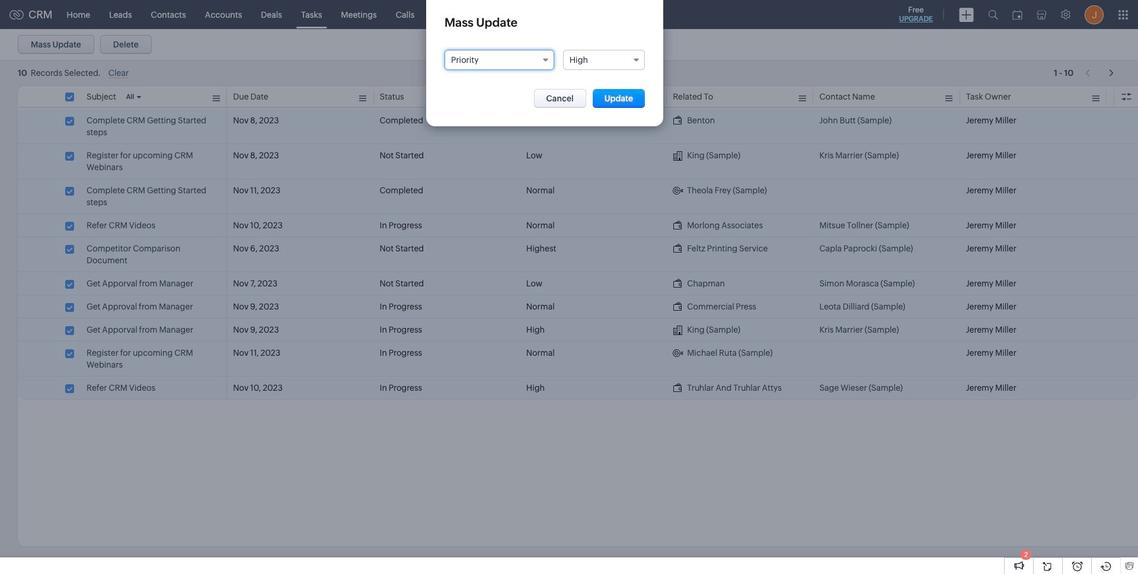Task type: vqa. For each thing, say whether or not it's contained in the screenshot.
CREATE MENU element
yes



Task type: locate. For each thing, give the bounding box(es) containing it.
profile element
[[1078, 0, 1111, 29]]

logo image
[[9, 10, 24, 19]]

row group
[[18, 109, 1139, 400]]

create menu image
[[960, 7, 974, 22]]

search element
[[982, 0, 1006, 29]]

calendar image
[[1013, 10, 1023, 19]]

None field
[[445, 50, 554, 70], [563, 50, 645, 70], [445, 50, 554, 70], [563, 50, 645, 70]]



Task type: describe. For each thing, give the bounding box(es) containing it.
profile image
[[1085, 5, 1104, 24]]

create menu element
[[952, 0, 982, 29]]

search image
[[989, 9, 999, 20]]



